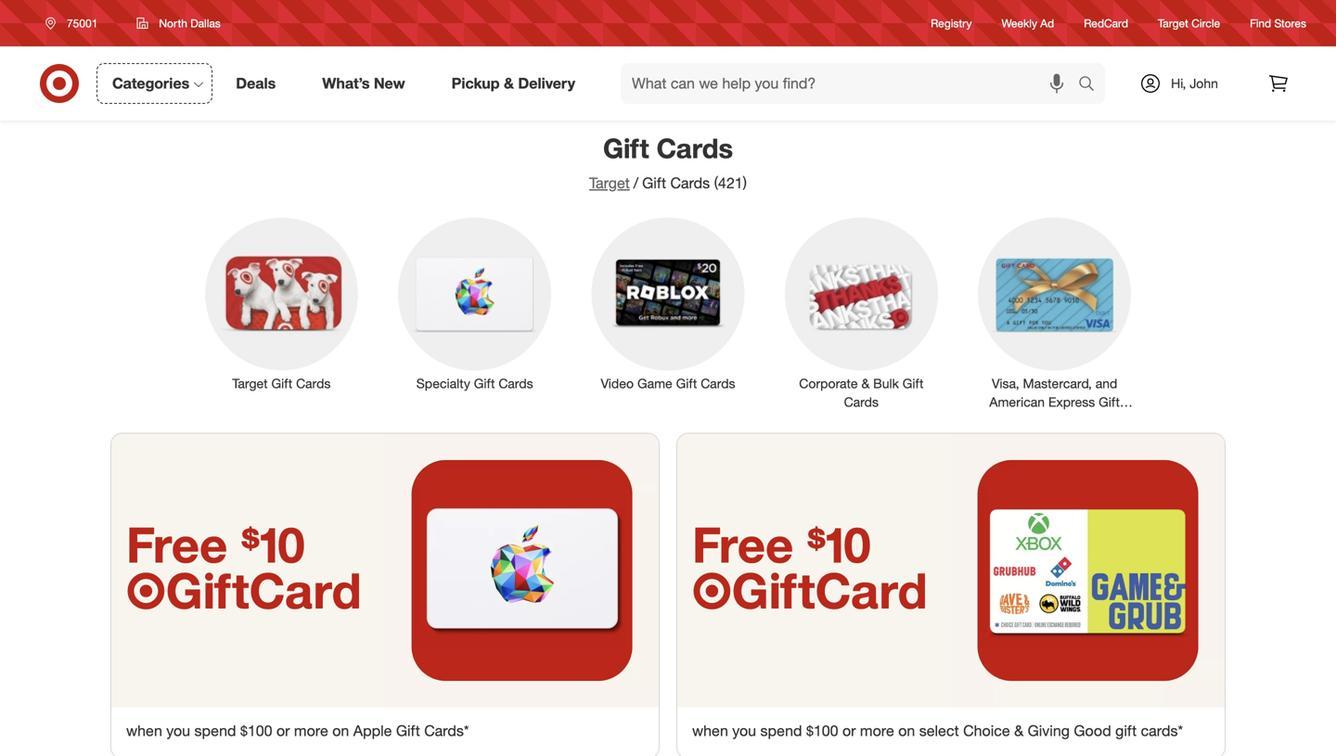 Task type: locate. For each thing, give the bounding box(es) containing it.
more for select
[[861, 722, 895, 740]]

visa, mastercard, and american express gift cards
[[990, 376, 1120, 429]]

2 you from the left
[[733, 722, 757, 740]]

0 horizontal spatial &
[[504, 74, 514, 92]]

1 $100 from the left
[[240, 722, 273, 740]]

stores
[[1275, 16, 1307, 30]]

free for when you spend $100 or more on select choice & giving good gift cards*
[[693, 515, 794, 575]]

1 horizontal spatial spend
[[761, 722, 803, 740]]

target gift cards
[[232, 376, 331, 392]]

0 vertical spatial &
[[504, 74, 514, 92]]

you
[[166, 722, 190, 740], [733, 722, 757, 740]]

more for apple
[[294, 722, 328, 740]]

& inside corporate & bulk gift cards
[[862, 376, 870, 392]]

free $10
[[126, 515, 305, 575], [693, 515, 871, 575]]

or left select
[[843, 722, 856, 740]]

1 when from the left
[[126, 722, 162, 740]]

more left apple
[[294, 722, 328, 740]]

0 horizontal spatial spend
[[195, 722, 236, 740]]

$10
[[241, 515, 305, 575], [808, 515, 871, 575]]

1 horizontal spatial $10
[[808, 515, 871, 575]]

and
[[1096, 376, 1118, 392]]

free
[[126, 515, 228, 575], [693, 515, 794, 575]]

0 horizontal spatial on
[[333, 722, 349, 740]]

on for select
[[899, 722, 916, 740]]

on
[[333, 722, 349, 740], [899, 722, 916, 740]]

1 horizontal spatial or
[[843, 722, 856, 740]]

2 more from the left
[[861, 722, 895, 740]]

1 or from the left
[[277, 722, 290, 740]]

visa,
[[992, 376, 1020, 392]]

1 you from the left
[[166, 722, 190, 740]]

registry
[[931, 16, 973, 30]]

& left giving
[[1015, 722, 1024, 740]]

0 horizontal spatial $100
[[240, 722, 273, 740]]

1 horizontal spatial target
[[590, 174, 630, 192]]

pickup & delivery link
[[436, 63, 599, 104]]

video
[[601, 376, 634, 392]]

0 horizontal spatial more
[[294, 722, 328, 740]]

gift
[[603, 132, 650, 165], [643, 174, 667, 192], [272, 376, 293, 392], [474, 376, 495, 392], [676, 376, 698, 392], [903, 376, 924, 392], [1099, 394, 1120, 410], [396, 722, 420, 740]]

$100 for apple
[[240, 722, 273, 740]]

choice
[[964, 722, 1011, 740]]

on left select
[[899, 722, 916, 740]]

target inside gift cards target / gift cards (421)
[[590, 174, 630, 192]]

1 horizontal spatial $100
[[807, 722, 839, 740]]

more
[[294, 722, 328, 740], [861, 722, 895, 740]]

2 horizontal spatial target
[[1159, 16, 1189, 30]]

target link
[[590, 174, 630, 192]]

when
[[126, 722, 162, 740], [693, 722, 729, 740]]

1 horizontal spatial ¬giftcard
[[693, 561, 928, 621]]

1 vertical spatial target
[[590, 174, 630, 192]]

$100
[[240, 722, 273, 740], [807, 722, 839, 740]]

spend for when you spend $100 or more on select choice & giving good gift cards*
[[761, 722, 803, 740]]

target for target circle
[[1159, 16, 1189, 30]]

0 horizontal spatial when
[[126, 722, 162, 740]]

on for apple
[[333, 722, 349, 740]]

2 free $10 from the left
[[693, 515, 871, 575]]

or left apple
[[277, 722, 290, 740]]

2 on from the left
[[899, 722, 916, 740]]

& inside pickup & delivery link
[[504, 74, 514, 92]]

game
[[638, 376, 673, 392]]

when for when you spend $100 or more on select choice & giving good gift cards*
[[693, 722, 729, 740]]

or
[[277, 722, 290, 740], [843, 722, 856, 740]]

2 or from the left
[[843, 722, 856, 740]]

0 horizontal spatial free $10
[[126, 515, 305, 575]]

1 ¬giftcard from the left
[[126, 561, 362, 621]]

2 horizontal spatial &
[[1015, 722, 1024, 740]]

weekly ad
[[1002, 16, 1055, 30]]

1 horizontal spatial more
[[861, 722, 895, 740]]

0 horizontal spatial free
[[126, 515, 228, 575]]

corporate & bulk gift cards
[[800, 376, 924, 410]]

categories link
[[97, 63, 213, 104]]

on left apple
[[333, 722, 349, 740]]

1 $10 from the left
[[241, 515, 305, 575]]

pickup & delivery
[[452, 74, 576, 92]]

target
[[1159, 16, 1189, 30], [590, 174, 630, 192], [232, 376, 268, 392]]

& left bulk
[[862, 376, 870, 392]]

1 horizontal spatial you
[[733, 722, 757, 740]]

free $10 for when you spend $100 or more on select choice & giving good gift cards*
[[693, 515, 871, 575]]

1 more from the left
[[294, 722, 328, 740]]

1 horizontal spatial free
[[693, 515, 794, 575]]

spend
[[195, 722, 236, 740], [761, 722, 803, 740]]

good
[[1075, 722, 1112, 740]]

pickup
[[452, 74, 500, 92]]

& right pickup
[[504, 74, 514, 92]]

1 horizontal spatial on
[[899, 722, 916, 740]]

2 ¬giftcard from the left
[[693, 561, 928, 621]]

cards
[[657, 132, 733, 165], [671, 174, 710, 192], [296, 376, 331, 392], [499, 376, 534, 392], [701, 376, 736, 392], [845, 394, 879, 410], [1038, 413, 1073, 429]]

or for apple
[[277, 722, 290, 740]]

1 on from the left
[[333, 722, 349, 740]]

0 horizontal spatial you
[[166, 722, 190, 740]]

2 spend from the left
[[761, 722, 803, 740]]

2 vertical spatial target
[[232, 376, 268, 392]]

¬giftcard
[[126, 561, 362, 621], [693, 561, 928, 621]]

2 vertical spatial &
[[1015, 722, 1024, 740]]

0 horizontal spatial target
[[232, 376, 268, 392]]

2 when from the left
[[693, 722, 729, 740]]

$10 for apple
[[241, 515, 305, 575]]

video game gift cards link
[[579, 214, 758, 393]]

2 $100 from the left
[[807, 722, 839, 740]]

&
[[504, 74, 514, 92], [862, 376, 870, 392], [1015, 722, 1024, 740]]

1 free $10 from the left
[[126, 515, 305, 575]]

0 horizontal spatial $10
[[241, 515, 305, 575]]

cards inside visa, mastercard, and american express gift cards
[[1038, 413, 1073, 429]]

cards*
[[424, 722, 469, 740]]

1 vertical spatial &
[[862, 376, 870, 392]]

1 horizontal spatial when
[[693, 722, 729, 740]]

1 horizontal spatial free $10
[[693, 515, 871, 575]]

specialty gift cards
[[417, 376, 534, 392]]

more left select
[[861, 722, 895, 740]]

1 horizontal spatial &
[[862, 376, 870, 392]]

what's new link
[[307, 63, 429, 104]]

2 $10 from the left
[[808, 515, 871, 575]]

dallas
[[191, 16, 221, 30]]

0 horizontal spatial or
[[277, 722, 290, 740]]

0 horizontal spatial ¬giftcard
[[126, 561, 362, 621]]

ad
[[1041, 16, 1055, 30]]

john
[[1190, 75, 1219, 91]]

mastercard,
[[1024, 376, 1093, 392]]

delivery
[[518, 74, 576, 92]]

what's new
[[322, 74, 405, 92]]

select
[[920, 722, 960, 740]]

target gift cards link
[[192, 214, 371, 393]]

1 free from the left
[[126, 515, 228, 575]]

registry link
[[931, 15, 973, 31]]

spend for when you spend $100 or more on apple gift cards*
[[195, 722, 236, 740]]

find stores
[[1251, 16, 1307, 30]]

1 spend from the left
[[195, 722, 236, 740]]

target circle
[[1159, 16, 1221, 30]]

0 vertical spatial target
[[1159, 16, 1189, 30]]

$10 for select
[[808, 515, 871, 575]]

2 free from the left
[[693, 515, 794, 575]]

¬giftcard for select
[[693, 561, 928, 621]]

circle
[[1192, 16, 1221, 30]]



Task type: vqa. For each thing, say whether or not it's contained in the screenshot.
78704
no



Task type: describe. For each thing, give the bounding box(es) containing it.
cards inside corporate & bulk gift cards
[[845, 394, 879, 410]]

$100 for select
[[807, 722, 839, 740]]

target for target gift cards
[[232, 376, 268, 392]]

weekly
[[1002, 16, 1038, 30]]

gift inside visa, mastercard, and american express gift cards
[[1099, 394, 1120, 410]]

gift cards target / gift cards (421)
[[590, 132, 747, 192]]

you for when you spend $100 or more on select choice & giving good gift cards*
[[733, 722, 757, 740]]

free $10 for when you spend $100 or more on apple gift cards*
[[126, 515, 305, 575]]

weekly ad link
[[1002, 15, 1055, 31]]

¬giftcard for apple
[[126, 561, 362, 621]]

north dallas
[[159, 16, 221, 30]]

search button
[[1070, 63, 1115, 108]]

deals link
[[220, 63, 299, 104]]

& for corporate
[[862, 376, 870, 392]]

video game gift cards
[[601, 376, 736, 392]]

gift
[[1116, 722, 1137, 740]]

when you spend $100 or more on apple gift cards*
[[126, 722, 469, 740]]

hi, john
[[1172, 75, 1219, 91]]

new
[[374, 74, 405, 92]]

visa, mastercard, and american express gift cards link
[[966, 214, 1145, 429]]

(421)
[[715, 174, 747, 192]]

gift inside corporate & bulk gift cards
[[903, 376, 924, 392]]

redcard link
[[1085, 15, 1129, 31]]

bulk
[[874, 376, 899, 392]]

75001 button
[[33, 6, 117, 40]]

specialty gift cards link
[[386, 214, 564, 393]]

What can we help you find? suggestions appear below search field
[[621, 63, 1083, 104]]

specialty
[[417, 376, 471, 392]]

corporate
[[800, 376, 858, 392]]

hi,
[[1172, 75, 1187, 91]]

search
[[1070, 76, 1115, 94]]

categories
[[112, 74, 190, 92]]

when you spend $100 or more on select choice & giving good gift cards*
[[693, 722, 1184, 740]]

corporate & bulk gift cards link
[[773, 214, 951, 412]]

express
[[1049, 394, 1096, 410]]

cards*
[[1142, 722, 1184, 740]]

giving
[[1028, 722, 1070, 740]]

or for select
[[843, 722, 856, 740]]

apple
[[353, 722, 392, 740]]

deals
[[236, 74, 276, 92]]

/
[[634, 174, 639, 192]]

when for when you spend $100 or more on apple gift cards*
[[126, 722, 162, 740]]

find stores link
[[1251, 15, 1307, 31]]

target circle link
[[1159, 15, 1221, 31]]

find
[[1251, 16, 1272, 30]]

american
[[990, 394, 1045, 410]]

north dallas button
[[125, 6, 233, 40]]

free for when you spend $100 or more on apple gift cards*
[[126, 515, 228, 575]]

you for when you spend $100 or more on apple gift cards*
[[166, 722, 190, 740]]

what's
[[322, 74, 370, 92]]

75001
[[67, 16, 98, 30]]

north
[[159, 16, 187, 30]]

& for pickup
[[504, 74, 514, 92]]

redcard
[[1085, 16, 1129, 30]]



